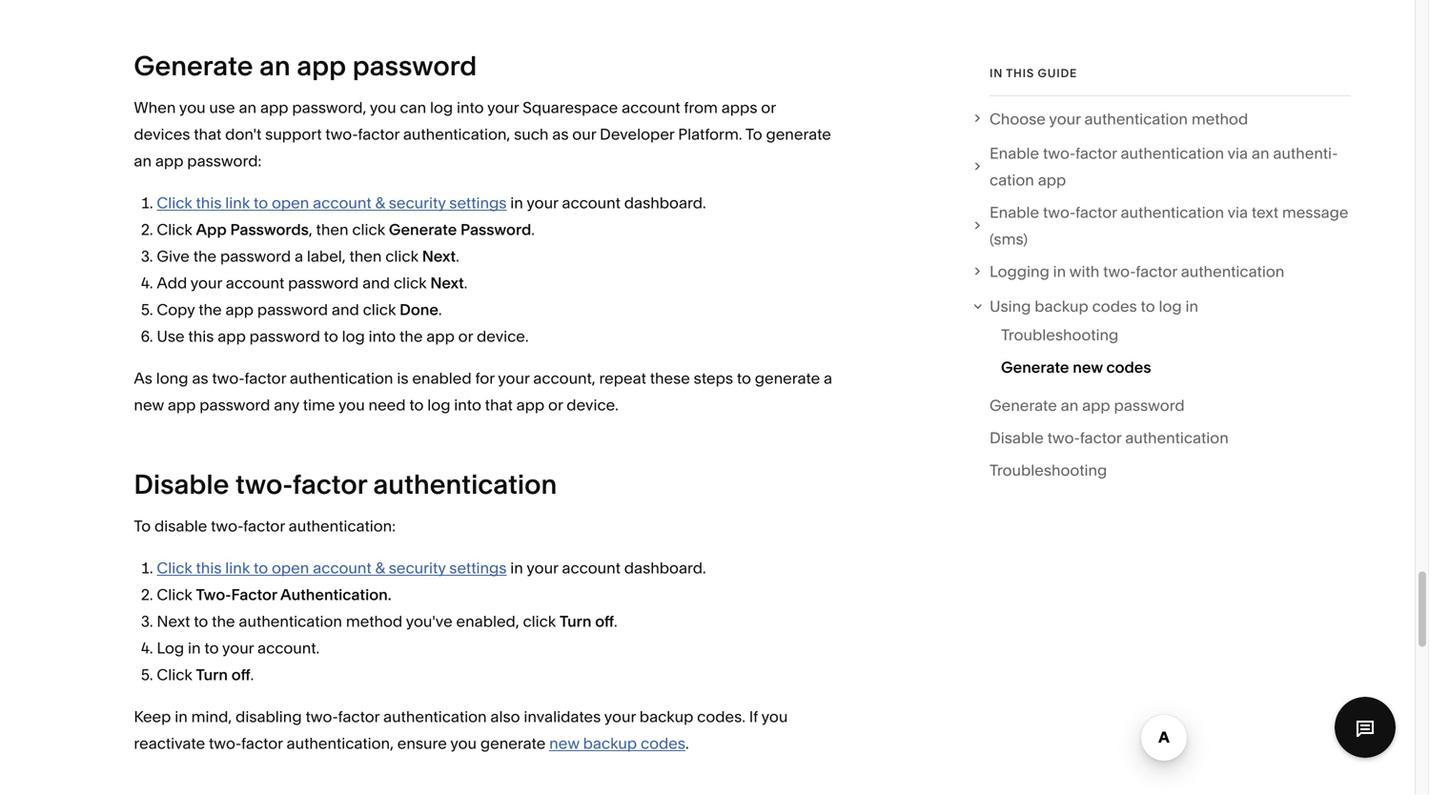 Task type: describe. For each thing, give the bounding box(es) containing it.
click this link to open account & security settings link for app passwords
[[157, 194, 507, 212]]

if
[[749, 708, 758, 726]]

1 vertical spatial and
[[332, 300, 359, 319]]

choose your authentication method
[[990, 110, 1249, 128]]

invalidates
[[524, 708, 601, 726]]

long
[[156, 369, 188, 388]]

generate an app password link
[[990, 393, 1185, 425]]

in up "enabled," at the left bottom
[[511, 559, 524, 578]]

two- right disabling
[[306, 708, 338, 726]]

with
[[1070, 263, 1100, 281]]

authentication, inside keep in mind, disabling two-factor authentication also invalidates your backup codes. if you reactivate two-factor authentication, ensure you generate
[[287, 734, 394, 753]]

two-
[[196, 586, 231, 604]]

enable two-factor authentication via text message (sms)
[[990, 203, 1349, 249]]

passwords
[[230, 220, 309, 239]]

authentication, inside when you use an app password, you can log into your squarespace account from apps or devices that don't support two-factor authentication, such as our developer platform. to generate an app password:
[[403, 125, 511, 144]]

for
[[476, 369, 495, 388]]

don't
[[225, 125, 262, 144]]

using
[[990, 297, 1032, 316]]

logging
[[990, 263, 1050, 281]]

1 vertical spatial generate an app password
[[990, 397, 1185, 415]]

an inside "enable two-factor authentication via an authenti cation app"
[[1252, 144, 1270, 163]]

settings for method
[[450, 559, 507, 578]]

generate down generate new codes link
[[990, 397, 1058, 415]]

authenti
[[1274, 144, 1339, 163]]

logging in with two-factor authentication button
[[970, 259, 1352, 285]]

choose your authentication method button
[[970, 106, 1352, 133]]

1 vertical spatial off
[[232, 666, 250, 684]]

mind,
[[191, 708, 232, 726]]

log inside the 'click this link to open account & security settings in your account dashboard. click app passwords , then click generate password . give the password a label, then click next . add your account password and click next . copy the app password and click done . use this app password to log into the app or device.'
[[342, 327, 365, 346]]

enable two-factor authentication via an authenti cation app
[[990, 144, 1339, 190]]

authentication inside enable two-factor authentication via text message (sms)
[[1121, 203, 1225, 222]]

& for authentication.
[[375, 559, 385, 578]]

authentication.
[[280, 586, 392, 604]]

into inside the 'click this link to open account & security settings in your account dashboard. click app passwords , then click generate password . give the password a label, then click next . add your account password and click next . copy the app password and click done . use this app password to log into the app or device.'
[[369, 327, 396, 346]]

factor up the factor
[[243, 517, 285, 536]]

click this link to open account & security settings in your account dashboard. click app passwords , then click generate password . give the password a label, then click next . add your account password and click next . copy the app password and click done . use this app password to log into the app or device.
[[157, 194, 706, 346]]

via for cation
[[1228, 144, 1249, 163]]

you right the ensure
[[451, 734, 477, 753]]

the inside click this link to open account & security settings in your account dashboard. click two-factor authentication. next to the authentication method you've enabled, click turn off . log in to your account. click turn off .
[[212, 612, 235, 631]]

0 horizontal spatial to
[[134, 517, 151, 536]]

you left use
[[179, 98, 206, 117]]

such
[[514, 125, 549, 144]]

app down the long
[[168, 396, 196, 414]]

generate inside keep in mind, disabling two-factor authentication also invalidates your backup codes. if you reactivate two-factor authentication, ensure you generate
[[481, 734, 546, 753]]

authentication inside dropdown button
[[1182, 263, 1285, 281]]

when
[[134, 98, 176, 117]]

backup inside keep in mind, disabling two-factor authentication also invalidates your backup codes. if you reactivate two-factor authentication, ensure you generate
[[640, 708, 694, 726]]

1 vertical spatial next
[[430, 274, 464, 292]]

new backup codes .
[[550, 734, 689, 753]]

0 vertical spatial then
[[316, 220, 349, 239]]

app down done
[[427, 327, 455, 346]]

your inside keep in mind, disabling two-factor authentication also invalidates your backup codes. if you reactivate two-factor authentication, ensure you generate
[[605, 708, 636, 726]]

(sms)
[[990, 230, 1028, 249]]

1 horizontal spatial and
[[363, 274, 390, 292]]

0 vertical spatial next
[[422, 247, 456, 266]]

authentication down generate an app password link
[[1126, 429, 1229, 448]]

two- inside enable two-factor authentication via text message (sms)
[[1043, 203, 1076, 222]]

app down account,
[[517, 396, 545, 414]]

to right need
[[410, 396, 424, 414]]

this right use
[[188, 327, 214, 346]]

our
[[573, 125, 596, 144]]

to disable two-factor authentication:
[[134, 517, 396, 536]]

in inside keep in mind, disabling two-factor authentication also invalidates your backup codes. if you reactivate two-factor authentication, ensure you generate
[[175, 708, 188, 726]]

5 click from the top
[[157, 666, 192, 684]]

or inside the 'click this link to open account & security settings in your account dashboard. click app passwords , then click generate password . give the password a label, then click next . add your account password and click next . copy the app password and click done . use this app password to log into the app or device.'
[[459, 327, 473, 346]]

when you use an app password, you can log into your squarespace account from apps or devices that don't support two-factor authentication, such as our developer platform. to generate an app password:
[[134, 98, 832, 170]]

add
[[157, 274, 187, 292]]

enable two-factor authentication via an authenti cation app button
[[970, 140, 1352, 194]]

app down the devices
[[155, 152, 184, 170]]

two- inside disable two-factor authentication link
[[1048, 429, 1080, 448]]

an down the devices
[[134, 152, 152, 170]]

need
[[369, 396, 406, 414]]

new backup codes link
[[550, 734, 686, 753]]

or inside as long as two-factor authentication is enabled for your account, repeat these steps to generate a new app password any time you need to log into that app or device.
[[549, 396, 563, 414]]

authentication inside as long as two-factor authentication is enabled for your account, repeat these steps to generate a new app password any time you need to log into that app or device.
[[290, 369, 393, 388]]

an right use
[[239, 98, 257, 117]]

,
[[309, 220, 313, 239]]

enable two-factor authentication via an authenti cation app link
[[990, 140, 1352, 194]]

is
[[397, 369, 409, 388]]

keep in mind, disabling two-factor authentication also invalidates your backup codes. if you reactivate two-factor authentication, ensure you generate
[[134, 708, 788, 753]]

enabled
[[412, 369, 472, 388]]

generate new codes
[[1002, 358, 1152, 377]]

authentication up enable two-factor authentication via an authenti cation app dropdown button
[[1085, 110, 1189, 128]]

& for ,
[[375, 194, 385, 212]]

factor inside enable two-factor authentication via text message (sms)
[[1076, 203, 1118, 222]]

generate down using
[[1002, 358, 1070, 377]]

factor inside when you use an app password, you can log into your squarespace account from apps or devices that don't support two-factor authentication, such as our developer platform. to generate an app password:
[[358, 125, 400, 144]]

to down two- at the left of the page
[[194, 612, 208, 631]]

1 vertical spatial troubleshooting link
[[990, 458, 1108, 490]]

text
[[1252, 203, 1279, 222]]

you've
[[406, 612, 453, 631]]

into inside as long as two-factor authentication is enabled for your account, repeat these steps to generate a new app password any time you need to log into that app or device.
[[454, 396, 482, 414]]

new inside as long as two-factor authentication is enabled for your account, repeat these steps to generate a new app password any time you need to log into that app or device.
[[134, 396, 164, 414]]

app
[[196, 220, 227, 239]]

2 vertical spatial new
[[550, 734, 580, 753]]

copy
[[157, 300, 195, 319]]

disabling
[[236, 708, 302, 726]]

1 horizontal spatial disable
[[990, 429, 1044, 448]]

enable for (sms)
[[990, 203, 1040, 222]]

password inside as long as two-factor authentication is enabled for your account, repeat these steps to generate a new app password any time you need to log into that app or device.
[[200, 396, 270, 414]]

backup for using backup codes to log in
[[1035, 297, 1089, 316]]

disable
[[154, 517, 207, 536]]

keep
[[134, 708, 171, 726]]

a inside as long as two-factor authentication is enabled for your account, repeat these steps to generate a new app password any time you need to log into that app or device.
[[824, 369, 833, 388]]

an up support
[[259, 50, 291, 82]]

to right log
[[205, 639, 219, 658]]

account.
[[258, 639, 320, 658]]

factor up authentication:
[[293, 468, 367, 501]]

0 vertical spatial disable two-factor authentication
[[990, 429, 1229, 448]]

choose your authentication method link
[[990, 106, 1352, 133]]

the down app
[[193, 247, 217, 266]]

generate new codes link
[[1002, 355, 1152, 387]]

dashboard. for click this link to open account & security settings in your account dashboard. click app passwords , then click generate password . give the password a label, then click next . add your account password and click next . copy the app password and click done . use this app password to log into the app or device.
[[625, 194, 706, 212]]

support
[[265, 125, 322, 144]]

using backup codes to log in
[[990, 297, 1199, 316]]

your inside as long as two-factor authentication is enabled for your account, repeat these steps to generate a new app password any time you need to log into that app or device.
[[498, 369, 530, 388]]

account,
[[534, 369, 596, 388]]

two- inside when you use an app password, you can log into your squarespace account from apps or devices that don't support two-factor authentication, such as our developer platform. to generate an app password:
[[326, 125, 358, 144]]

the right copy
[[199, 300, 222, 319]]

that inside as long as two-factor authentication is enabled for your account, repeat these steps to generate a new app password any time you need to log into that app or device.
[[485, 396, 513, 414]]

factor inside disable two-factor authentication link
[[1080, 429, 1122, 448]]

can
[[400, 98, 427, 117]]

generate up use
[[134, 50, 253, 82]]

done
[[400, 300, 439, 319]]

settings for .
[[450, 194, 507, 212]]

password
[[461, 220, 532, 239]]

your inside dropdown button
[[1050, 110, 1081, 128]]

app inside "enable two-factor authentication via an authenti cation app"
[[1038, 171, 1067, 190]]

devices
[[134, 125, 190, 144]]

you right if
[[762, 708, 788, 726]]

use
[[209, 98, 235, 117]]

to right steps
[[737, 369, 752, 388]]

to inside using backup codes to log in link
[[1141, 297, 1156, 316]]

using backup codes to log in button
[[969, 293, 1352, 320]]

logging in with two-factor authentication
[[990, 263, 1285, 281]]

factor right disabling
[[338, 708, 380, 726]]

in
[[990, 66, 1004, 80]]

disable two-factor authentication link
[[990, 425, 1229, 458]]

0 horizontal spatial turn
[[196, 666, 228, 684]]

log
[[157, 639, 184, 658]]

in this guide
[[990, 66, 1078, 80]]

using backup codes to log in link
[[990, 293, 1352, 320]]

the down done
[[400, 327, 423, 346]]

click inside click this link to open account & security settings in your account dashboard. click two-factor authentication. next to the authentication method you've enabled, click turn off . log in to your account. click turn off .
[[523, 612, 556, 631]]

give
[[157, 247, 190, 266]]

log inside as long as two-factor authentication is enabled for your account, repeat these steps to generate a new app password any time you need to log into that app or device.
[[428, 396, 451, 414]]

two- up to disable two-factor authentication:
[[236, 468, 293, 501]]

this for click this link to open account & security settings in your account dashboard. click two-factor authentication. next to the authentication method you've enabled, click turn off . log in to your account. click turn off .
[[196, 559, 222, 578]]

0 horizontal spatial disable
[[134, 468, 229, 501]]

apps
[[722, 98, 758, 117]]

1 horizontal spatial turn
[[560, 612, 592, 631]]

label,
[[307, 247, 346, 266]]

guide
[[1038, 66, 1078, 80]]

app up password,
[[297, 50, 346, 82]]

this for in this guide
[[1007, 66, 1035, 80]]

reactivate
[[134, 734, 205, 753]]

2 click from the top
[[157, 220, 192, 239]]

two- inside "enable two-factor authentication via an authenti cation app"
[[1043, 144, 1076, 163]]

message
[[1283, 203, 1349, 222]]

0 horizontal spatial disable two-factor authentication
[[134, 468, 557, 501]]



Task type: locate. For each thing, give the bounding box(es) containing it.
factor down disabling
[[241, 734, 283, 753]]

enabled,
[[456, 612, 520, 631]]

1 vertical spatial a
[[824, 369, 833, 388]]

2 horizontal spatial new
[[1073, 358, 1103, 377]]

2 link from the top
[[225, 559, 250, 578]]

settings up password
[[450, 194, 507, 212]]

factor up 'using backup codes to log in' dropdown button
[[1136, 263, 1178, 281]]

0 vertical spatial enable
[[990, 144, 1040, 163]]

authentication down text
[[1182, 263, 1285, 281]]

your inside when you use an app password, you can log into your squarespace account from apps or devices that don't support two-factor authentication, such as our developer platform. to generate an app password:
[[488, 98, 519, 117]]

generate right steps
[[755, 369, 821, 388]]

to up passwords
[[254, 194, 268, 212]]

method inside dropdown button
[[1192, 110, 1249, 128]]

factor
[[358, 125, 400, 144], [1076, 144, 1118, 163], [1076, 203, 1118, 222], [1136, 263, 1178, 281], [245, 369, 286, 388], [1080, 429, 1122, 448], [293, 468, 367, 501], [243, 517, 285, 536], [338, 708, 380, 726], [241, 734, 283, 753]]

into inside when you use an app password, you can log into your squarespace account from apps or devices that don't support two-factor authentication, such as our developer platform. to generate an app password:
[[457, 98, 484, 117]]

1 vertical spatial into
[[369, 327, 396, 346]]

to inside when you use an app password, you can log into your squarespace account from apps or devices that don't support two-factor authentication, such as our developer platform. to generate an app password:
[[746, 125, 763, 144]]

1 vertical spatial &
[[375, 559, 385, 578]]

security up you've
[[389, 559, 446, 578]]

0 horizontal spatial authentication,
[[287, 734, 394, 753]]

0 vertical spatial as
[[553, 125, 569, 144]]

click
[[352, 220, 385, 239], [386, 247, 419, 266], [394, 274, 427, 292], [363, 300, 396, 319], [523, 612, 556, 631]]

a inside the 'click this link to open account & security settings in your account dashboard. click app passwords , then click generate password . give the password a label, then click next . add your account password and click next . copy the app password and click done . use this app password to log into the app or device.'
[[295, 247, 303, 266]]

settings inside the 'click this link to open account & security settings in your account dashboard. click app passwords , then click generate password . give the password a label, then click next . add your account password and click next . copy the app password and click done . use this app password to log into the app or device.'
[[450, 194, 507, 212]]

click this link to open account & security settings link for two-factor authentication.
[[157, 559, 507, 578]]

via inside "enable two-factor authentication via an authenti cation app"
[[1228, 144, 1249, 163]]

in right keep
[[175, 708, 188, 726]]

open up the factor
[[272, 559, 309, 578]]

ensure
[[398, 734, 447, 753]]

new down invalidates
[[550, 734, 580, 753]]

1 horizontal spatial disable two-factor authentication
[[990, 429, 1229, 448]]

this right in
[[1007, 66, 1035, 80]]

0 vertical spatial troubleshooting link
[[1002, 322, 1119, 355]]

1 vertical spatial as
[[192, 369, 208, 388]]

then
[[316, 220, 349, 239], [350, 247, 382, 266]]

that down for
[[485, 396, 513, 414]]

two-
[[326, 125, 358, 144], [1043, 144, 1076, 163], [1043, 203, 1076, 222], [1104, 263, 1136, 281], [212, 369, 245, 388], [1048, 429, 1080, 448], [236, 468, 293, 501], [211, 517, 243, 536], [306, 708, 338, 726], [209, 734, 241, 753]]

0 vertical spatial link
[[225, 194, 250, 212]]

in up password
[[511, 194, 524, 212]]

1 vertical spatial troubleshooting
[[990, 461, 1108, 480]]

a
[[295, 247, 303, 266], [824, 369, 833, 388]]

settings up "enabled," at the left bottom
[[450, 559, 507, 578]]

0 vertical spatial into
[[457, 98, 484, 117]]

app right use
[[218, 327, 246, 346]]

disable two-factor authentication down generate an app password link
[[990, 429, 1229, 448]]

to down logging in with two-factor authentication
[[1141, 297, 1156, 316]]

to up the factor
[[254, 559, 268, 578]]

1 security from the top
[[389, 194, 446, 212]]

or inside when you use an app password, you can log into your squarespace account from apps or devices that don't support two-factor authentication, such as our developer platform. to generate an app password:
[[761, 98, 776, 117]]

an down generate new codes link
[[1061, 397, 1079, 415]]

or right the "apps"
[[761, 98, 776, 117]]

via
[[1228, 144, 1249, 163], [1228, 203, 1249, 222]]

1 click this link to open account & security settings link from the top
[[157, 194, 507, 212]]

open for ,
[[272, 194, 309, 212]]

open inside click this link to open account & security settings in your account dashboard. click two-factor authentication. next to the authentication method you've enabled, click turn off . log in to your account. click turn off .
[[272, 559, 309, 578]]

2 & from the top
[[375, 559, 385, 578]]

0 vertical spatial and
[[363, 274, 390, 292]]

off
[[595, 612, 614, 631], [232, 666, 250, 684]]

cation
[[990, 144, 1339, 190]]

as left the our
[[553, 125, 569, 144]]

new
[[1073, 358, 1103, 377], [134, 396, 164, 414], [550, 734, 580, 753]]

1 vertical spatial codes
[[1107, 358, 1152, 377]]

authentication down as long as two-factor authentication is enabled for your account, repeat these steps to generate a new app password any time you need to log into that app or device.
[[373, 468, 557, 501]]

1 horizontal spatial a
[[824, 369, 833, 388]]

codes for new
[[1107, 358, 1152, 377]]

open
[[272, 194, 309, 212], [272, 559, 309, 578]]

troubleshooting down disable two-factor authentication link
[[990, 461, 1108, 480]]

two- right disable in the bottom left of the page
[[211, 517, 243, 536]]

settings inside click this link to open account & security settings in your account dashboard. click two-factor authentication. next to the authentication method you've enabled, click turn off . log in to your account. click turn off .
[[450, 559, 507, 578]]

1 vertical spatial link
[[225, 559, 250, 578]]

0 vertical spatial security
[[389, 194, 446, 212]]

0 horizontal spatial a
[[295, 247, 303, 266]]

open for authentication.
[[272, 559, 309, 578]]

generate inside when you use an app password, you can log into your squarespace account from apps or devices that don't support two-factor authentication, such as our developer platform. to generate an app password:
[[766, 125, 832, 144]]

app right copy
[[226, 300, 254, 319]]

1 open from the top
[[272, 194, 309, 212]]

& inside click this link to open account & security settings in your account dashboard. click two-factor authentication. next to the authentication method you've enabled, click turn off . log in to your account. click turn off .
[[375, 559, 385, 578]]

2 vertical spatial codes
[[641, 734, 686, 753]]

enable up (sms)
[[990, 203, 1040, 222]]

dashboard. for click this link to open account & security settings in your account dashboard. click two-factor authentication. next to the authentication method you've enabled, click turn off . log in to your account. click turn off .
[[625, 559, 706, 578]]

via left authenti
[[1228, 144, 1249, 163]]

0 horizontal spatial then
[[316, 220, 349, 239]]

backup inside dropdown button
[[1035, 297, 1089, 316]]

generate left password
[[389, 220, 457, 239]]

via left text
[[1228, 203, 1249, 222]]

1 vertical spatial method
[[346, 612, 403, 631]]

also
[[491, 708, 520, 726]]

troubleshooting for the bottom the troubleshooting link
[[990, 461, 1108, 480]]

1 vertical spatial that
[[485, 396, 513, 414]]

1 vertical spatial security
[[389, 559, 446, 578]]

link inside click this link to open account & security settings in your account dashboard. click two-factor authentication. next to the authentication method you've enabled, click turn off . log in to your account. click turn off .
[[225, 559, 250, 578]]

enable two-factor authentication via text message (sms) button
[[970, 200, 1352, 253]]

this
[[1007, 66, 1035, 80], [196, 194, 222, 212], [188, 327, 214, 346], [196, 559, 222, 578]]

2 via from the top
[[1228, 203, 1249, 222]]

next
[[422, 247, 456, 266], [430, 274, 464, 292], [157, 612, 190, 631]]

1 vertical spatial then
[[350, 247, 382, 266]]

generate inside as long as two-factor authentication is enabled for your account, repeat these steps to generate a new app password any time you need to log into that app or device.
[[755, 369, 821, 388]]

1 vertical spatial backup
[[640, 708, 694, 726]]

0 horizontal spatial device.
[[477, 327, 529, 346]]

2 horizontal spatial or
[[761, 98, 776, 117]]

1 horizontal spatial or
[[549, 396, 563, 414]]

platform.
[[678, 125, 743, 144]]

0 vertical spatial or
[[761, 98, 776, 117]]

time
[[303, 396, 335, 414]]

enable
[[990, 144, 1040, 163], [990, 203, 1040, 222]]

two- inside as long as two-factor authentication is enabled for your account, repeat these steps to generate a new app password any time you need to log into that app or device.
[[212, 369, 245, 388]]

1 horizontal spatial device.
[[567, 396, 619, 414]]

as inside when you use an app password, you can log into your squarespace account from apps or devices that don't support two-factor authentication, such as our developer platform. to generate an app password:
[[553, 125, 569, 144]]

2 horizontal spatial backup
[[1035, 297, 1089, 316]]

2 vertical spatial into
[[454, 396, 482, 414]]

2 vertical spatial generate
[[481, 734, 546, 753]]

from
[[684, 98, 718, 117]]

to up time
[[324, 327, 338, 346]]

backup down invalidates
[[583, 734, 637, 753]]

0 vertical spatial to
[[746, 125, 763, 144]]

this for click this link to open account & security settings in your account dashboard. click app passwords , then click generate password . give the password a label, then click next . add your account password and click next . copy the app password and click done . use this app password to log into the app or device.
[[196, 194, 222, 212]]

1 horizontal spatial backup
[[640, 708, 694, 726]]

2 vertical spatial backup
[[583, 734, 637, 753]]

0 vertical spatial troubleshooting
[[1002, 326, 1119, 345]]

or up enabled
[[459, 327, 473, 346]]

in inside dropdown button
[[1054, 263, 1067, 281]]

or down account,
[[549, 396, 563, 414]]

to
[[254, 194, 268, 212], [1141, 297, 1156, 316], [324, 327, 338, 346], [737, 369, 752, 388], [410, 396, 424, 414], [254, 559, 268, 578], [194, 612, 208, 631], [205, 639, 219, 658]]

as
[[553, 125, 569, 144], [192, 369, 208, 388]]

0 vertical spatial device.
[[477, 327, 529, 346]]

developer
[[600, 125, 675, 144]]

app up disable two-factor authentication link
[[1083, 397, 1111, 415]]

0 vertical spatial disable
[[990, 429, 1044, 448]]

0 vertical spatial codes
[[1093, 297, 1138, 316]]

1 vertical spatial dashboard.
[[625, 559, 706, 578]]

as inside as long as two-factor authentication is enabled for your account, repeat these steps to generate a new app password any time you need to log into that app or device.
[[192, 369, 208, 388]]

security for authentication
[[389, 559, 446, 578]]

link for passwords
[[225, 194, 250, 212]]

these
[[650, 369, 690, 388]]

backup for new backup codes .
[[583, 734, 637, 753]]

0 vertical spatial that
[[194, 125, 222, 144]]

in left with
[[1054, 263, 1067, 281]]

1 horizontal spatial to
[[746, 125, 763, 144]]

2 vertical spatial next
[[157, 612, 190, 631]]

0 horizontal spatial or
[[459, 327, 473, 346]]

1 via from the top
[[1228, 144, 1249, 163]]

2 open from the top
[[272, 559, 309, 578]]

that inside when you use an app password, you can log into your squarespace account from apps or devices that don't support two-factor authentication, such as our developer platform. to generate an app password:
[[194, 125, 222, 144]]

0 horizontal spatial off
[[232, 666, 250, 684]]

factor down choose your authentication method
[[1076, 144, 1118, 163]]

this up app
[[196, 194, 222, 212]]

you left can
[[370, 98, 396, 117]]

any
[[274, 396, 299, 414]]

enable for cation
[[990, 144, 1040, 163]]

troubleshooting link up generate new codes on the right top of the page
[[1002, 322, 1119, 355]]

1 vertical spatial device.
[[567, 396, 619, 414]]

you
[[179, 98, 206, 117], [370, 98, 396, 117], [339, 396, 365, 414], [762, 708, 788, 726], [451, 734, 477, 753]]

factor inside logging in with two-factor authentication link
[[1136, 263, 1178, 281]]

2 click this link to open account & security settings link from the top
[[157, 559, 507, 578]]

disable two-factor authentication
[[990, 429, 1229, 448], [134, 468, 557, 501]]

settings
[[450, 194, 507, 212], [450, 559, 507, 578]]

& inside the 'click this link to open account & security settings in your account dashboard. click app passwords , then click generate password . give the password a label, then click next . add your account password and click next . copy the app password and click done . use this app password to log into the app or device.'
[[375, 194, 385, 212]]

method inside click this link to open account & security settings in your account dashboard. click two-factor authentication. next to the authentication method you've enabled, click turn off . log in to your account. click turn off .
[[346, 612, 403, 631]]

1 horizontal spatial then
[[350, 247, 382, 266]]

0 horizontal spatial and
[[332, 300, 359, 319]]

security down when you use an app password, you can log into your squarespace account from apps or devices that don't support two-factor authentication, such as our developer platform. to generate an app password:
[[389, 194, 446, 212]]

generate inside the 'click this link to open account & security settings in your account dashboard. click app passwords , then click generate password . give the password a label, then click next . add your account password and click next . copy the app password and click done . use this app password to log into the app or device.'
[[389, 220, 457, 239]]

app up support
[[260, 98, 289, 117]]

into down for
[[454, 396, 482, 414]]

0 vertical spatial turn
[[560, 612, 592, 631]]

click this link to open account & security settings link up authentication.
[[157, 559, 507, 578]]

0 vertical spatial open
[[272, 194, 309, 212]]

1 vertical spatial via
[[1228, 203, 1249, 222]]

2 dashboard. from the top
[[625, 559, 706, 578]]

into
[[457, 98, 484, 117], [369, 327, 396, 346], [454, 396, 482, 414]]

turn right "enabled," at the left bottom
[[560, 612, 592, 631]]

0 vertical spatial method
[[1192, 110, 1249, 128]]

.
[[532, 220, 535, 239], [456, 247, 460, 266], [464, 274, 468, 292], [439, 300, 442, 319], [614, 612, 618, 631], [250, 666, 254, 684], [686, 734, 689, 753]]

log down label,
[[342, 327, 365, 346]]

0 horizontal spatial new
[[134, 396, 164, 414]]

this up two- at the left of the page
[[196, 559, 222, 578]]

1 click from the top
[[157, 194, 192, 212]]

repeat
[[599, 369, 647, 388]]

1 vertical spatial enable
[[990, 203, 1040, 222]]

factor up any
[[245, 369, 286, 388]]

factor inside "enable two-factor authentication via an authenti cation app"
[[1076, 144, 1118, 163]]

1 horizontal spatial authentication,
[[403, 125, 511, 144]]

1 vertical spatial authentication,
[[287, 734, 394, 753]]

codes
[[1093, 297, 1138, 316], [1107, 358, 1152, 377], [641, 734, 686, 753]]

0 vertical spatial backup
[[1035, 297, 1089, 316]]

and
[[363, 274, 390, 292], [332, 300, 359, 319]]

generate an app password up password,
[[134, 50, 477, 82]]

squarespace
[[523, 98, 618, 117]]

in inside dropdown button
[[1186, 297, 1199, 316]]

two- down choose
[[1043, 144, 1076, 163]]

3 click from the top
[[157, 559, 192, 578]]

1 vertical spatial click this link to open account & security settings link
[[157, 559, 507, 578]]

dashboard. inside click this link to open account & security settings in your account dashboard. click two-factor authentication. next to the authentication method you've enabled, click turn off . log in to your account. click turn off .
[[625, 559, 706, 578]]

via for (sms)
[[1228, 203, 1249, 222]]

password:
[[187, 152, 261, 170]]

authentication inside keep in mind, disabling two-factor authentication also invalidates your backup codes. if you reactivate two-factor authentication, ensure you generate
[[383, 708, 487, 726]]

to
[[746, 125, 763, 144], [134, 517, 151, 536]]

factor down password,
[[358, 125, 400, 144]]

dashboard.
[[625, 194, 706, 212], [625, 559, 706, 578]]

1 horizontal spatial method
[[1192, 110, 1249, 128]]

steps
[[694, 369, 734, 388]]

device. inside the 'click this link to open account & security settings in your account dashboard. click app passwords , then click generate password . give the password a label, then click next . add your account password and click next . copy the app password and click done . use this app password to log into the app or device.'
[[477, 327, 529, 346]]

the
[[193, 247, 217, 266], [199, 300, 222, 319], [400, 327, 423, 346], [212, 612, 235, 631]]

0 vertical spatial dashboard.
[[625, 194, 706, 212]]

0 vertical spatial generate an app password
[[134, 50, 477, 82]]

method down authentication.
[[346, 612, 403, 631]]

password,
[[292, 98, 367, 117]]

backup down with
[[1035, 297, 1089, 316]]

authentication:
[[289, 517, 396, 536]]

troubleshooting link down generate an app password link
[[990, 458, 1108, 490]]

then right label,
[[350, 247, 382, 266]]

you inside as long as two-factor authentication is enabled for your account, repeat these steps to generate a new app password any time you need to log into that app or device.
[[339, 396, 365, 414]]

click this link to open account & security settings in your account dashboard. click two-factor authentication. next to the authentication method you've enabled, click turn off . log in to your account. click turn off .
[[157, 559, 706, 684]]

then right ,
[[316, 220, 349, 239]]

factor inside as long as two-factor authentication is enabled for your account, repeat these steps to generate a new app password any time you need to log into that app or device.
[[245, 369, 286, 388]]

0 horizontal spatial that
[[194, 125, 222, 144]]

1 horizontal spatial that
[[485, 396, 513, 414]]

as long as two-factor authentication is enabled for your account, repeat these steps to generate a new app password any time you need to log into that app or device.
[[134, 369, 833, 414]]

click this link to open account & security settings link
[[157, 194, 507, 212], [157, 559, 507, 578]]

new down as at the left top
[[134, 396, 164, 414]]

two- inside logging in with two-factor authentication link
[[1104, 263, 1136, 281]]

via inside enable two-factor authentication via text message (sms)
[[1228, 203, 1249, 222]]

in inside the 'click this link to open account & security settings in your account dashboard. click app passwords , then click generate password . give the password a label, then click next . add your account password and click next . copy the app password and click done . use this app password to log into the app or device.'
[[511, 194, 524, 212]]

log down logging in with two-factor authentication link
[[1159, 297, 1182, 316]]

choose
[[990, 110, 1046, 128]]

in right log
[[188, 639, 201, 658]]

factor down generate an app password link
[[1080, 429, 1122, 448]]

as
[[134, 369, 153, 388]]

authentication inside click this link to open account & security settings in your account dashboard. click two-factor authentication. next to the authentication method you've enabled, click turn off . log in to your account. click turn off .
[[239, 612, 342, 631]]

disable down generate an app password link
[[990, 429, 1044, 448]]

1 horizontal spatial as
[[553, 125, 569, 144]]

enable two-factor authentication via text message (sms) link
[[990, 200, 1352, 253]]

1 settings from the top
[[450, 194, 507, 212]]

authentication inside "enable two-factor authentication via an authenti cation app"
[[1121, 144, 1225, 163]]

open inside the 'click this link to open account & security settings in your account dashboard. click app passwords , then click generate password . give the password a label, then click next . add your account password and click next . copy the app password and click done . use this app password to log into the app or device.'
[[272, 194, 309, 212]]

security inside the 'click this link to open account & security settings in your account dashboard. click app passwords , then click generate password . give the password a label, then click next . add your account password and click next . copy the app password and click done . use this app password to log into the app or device.'
[[389, 194, 446, 212]]

two- down password,
[[326, 125, 358, 144]]

0 vertical spatial settings
[[450, 194, 507, 212]]

1 enable from the top
[[990, 144, 1040, 163]]

1 link from the top
[[225, 194, 250, 212]]

1 dashboard. from the top
[[625, 194, 706, 212]]

codes.
[[697, 708, 746, 726]]

4 click from the top
[[157, 586, 192, 604]]

link inside the 'click this link to open account & security settings in your account dashboard. click app passwords , then click generate password . give the password a label, then click next . add your account password and click next . copy the app password and click done . use this app password to log into the app or device.'
[[225, 194, 250, 212]]

authentication down enable two-factor authentication via an authenti cation app link
[[1121, 203, 1225, 222]]

1 vertical spatial or
[[459, 327, 473, 346]]

troubleshooting up generate new codes on the right top of the page
[[1002, 326, 1119, 345]]

enable inside "enable two-factor authentication via an authenti cation app"
[[990, 144, 1040, 163]]

0 horizontal spatial backup
[[583, 734, 637, 753]]

account inside when you use an app password, you can log into your squarespace account from apps or devices that don't support two-factor authentication, such as our developer platform. to generate an app password:
[[622, 98, 681, 117]]

logging in with two-factor authentication link
[[990, 259, 1352, 285]]

into right can
[[457, 98, 484, 117]]

log inside dropdown button
[[1159, 297, 1182, 316]]

as right the long
[[192, 369, 208, 388]]

1 vertical spatial generate
[[755, 369, 821, 388]]

device.
[[477, 327, 529, 346], [567, 396, 619, 414]]

2 security from the top
[[389, 559, 446, 578]]

0 vertical spatial a
[[295, 247, 303, 266]]

2 settings from the top
[[450, 559, 507, 578]]

or
[[761, 98, 776, 117], [459, 327, 473, 346], [549, 396, 563, 414]]

app
[[297, 50, 346, 82], [260, 98, 289, 117], [155, 152, 184, 170], [1038, 171, 1067, 190], [226, 300, 254, 319], [218, 327, 246, 346], [427, 327, 455, 346], [168, 396, 196, 414], [517, 396, 545, 414], [1083, 397, 1111, 415]]

0 horizontal spatial generate an app password
[[134, 50, 477, 82]]

your
[[488, 98, 519, 117], [1050, 110, 1081, 128], [527, 194, 559, 212], [191, 274, 222, 292], [498, 369, 530, 388], [527, 559, 559, 578], [222, 639, 254, 658], [605, 708, 636, 726]]

use
[[157, 327, 185, 346]]

factor
[[231, 586, 277, 604]]

0 vertical spatial authentication,
[[403, 125, 511, 144]]

codes for backup
[[1093, 297, 1138, 316]]

that down use
[[194, 125, 222, 144]]

0 vertical spatial click this link to open account & security settings link
[[157, 194, 507, 212]]

device. inside as long as two-factor authentication is enabled for your account, repeat these steps to generate a new app password any time you need to log into that app or device.
[[567, 396, 619, 414]]

1 horizontal spatial new
[[550, 734, 580, 753]]

turn up mind, at the bottom
[[196, 666, 228, 684]]

this inside click this link to open account & security settings in your account dashboard. click two-factor authentication. next to the authentication method you've enabled, click turn off . log in to your account. click turn off .
[[196, 559, 222, 578]]

codes inside dropdown button
[[1093, 297, 1138, 316]]

1 vertical spatial disable two-factor authentication
[[134, 468, 557, 501]]

security inside click this link to open account & security settings in your account dashboard. click two-factor authentication. next to the authentication method you've enabled, click turn off . log in to your account. click turn off .
[[389, 559, 446, 578]]

click this link to open account & security settings link up ,
[[157, 194, 507, 212]]

disable up disable in the bottom left of the page
[[134, 468, 229, 501]]

backup up "new backup codes ."
[[640, 708, 694, 726]]

enable inside enable two-factor authentication via text message (sms)
[[990, 203, 1040, 222]]

next inside click this link to open account & security settings in your account dashboard. click two-factor authentication. next to the authentication method you've enabled, click turn off . log in to your account. click turn off .
[[157, 612, 190, 631]]

0 horizontal spatial as
[[192, 369, 208, 388]]

log right can
[[430, 98, 453, 117]]

you right time
[[339, 396, 365, 414]]

link for factor
[[225, 559, 250, 578]]

new up generate an app password link
[[1073, 358, 1103, 377]]

two- right with
[[1104, 263, 1136, 281]]

log inside when you use an app password, you can log into your squarespace account from apps or devices that don't support two-factor authentication, such as our developer platform. to generate an app password:
[[430, 98, 453, 117]]

2 enable from the top
[[990, 203, 1040, 222]]

2 vertical spatial or
[[549, 396, 563, 414]]

dashboard. inside the 'click this link to open account & security settings in your account dashboard. click app passwords , then click generate password . give the password a label, then click next . add your account password and click next . copy the app password and click done . use this app password to log into the app or device.'
[[625, 194, 706, 212]]

0 vertical spatial generate
[[766, 125, 832, 144]]

password
[[353, 50, 477, 82], [220, 247, 291, 266], [288, 274, 359, 292], [257, 300, 328, 319], [250, 327, 320, 346], [200, 396, 270, 414], [1115, 397, 1185, 415]]

authentication down choose your authentication method link
[[1121, 144, 1225, 163]]

1 horizontal spatial generate an app password
[[990, 397, 1185, 415]]

troubleshooting for the topmost the troubleshooting link
[[1002, 326, 1119, 345]]

troubleshooting
[[1002, 326, 1119, 345], [990, 461, 1108, 480]]

method up enable two-factor authentication via an authenti cation app link
[[1192, 110, 1249, 128]]

1 & from the top
[[375, 194, 385, 212]]

0 vertical spatial off
[[595, 612, 614, 631]]

1 vertical spatial new
[[134, 396, 164, 414]]

0 vertical spatial &
[[375, 194, 385, 212]]

security for password
[[389, 194, 446, 212]]

authentication, down can
[[403, 125, 511, 144]]

1 vertical spatial open
[[272, 559, 309, 578]]

factor up with
[[1076, 203, 1118, 222]]

0 vertical spatial via
[[1228, 144, 1249, 163]]

account
[[622, 98, 681, 117], [313, 194, 372, 212], [562, 194, 621, 212], [226, 274, 285, 292], [313, 559, 372, 578], [562, 559, 621, 578]]

two- down mind, at the bottom
[[209, 734, 241, 753]]

&
[[375, 194, 385, 212], [375, 559, 385, 578]]

two- down generate an app password link
[[1048, 429, 1080, 448]]

link up app
[[225, 194, 250, 212]]

0 horizontal spatial method
[[346, 612, 403, 631]]

troubleshooting link
[[1002, 322, 1119, 355], [990, 458, 1108, 490]]

click
[[157, 194, 192, 212], [157, 220, 192, 239], [157, 559, 192, 578], [157, 586, 192, 604], [157, 666, 192, 684]]

to down the "apps"
[[746, 125, 763, 144]]



Task type: vqa. For each thing, say whether or not it's contained in the screenshot.


